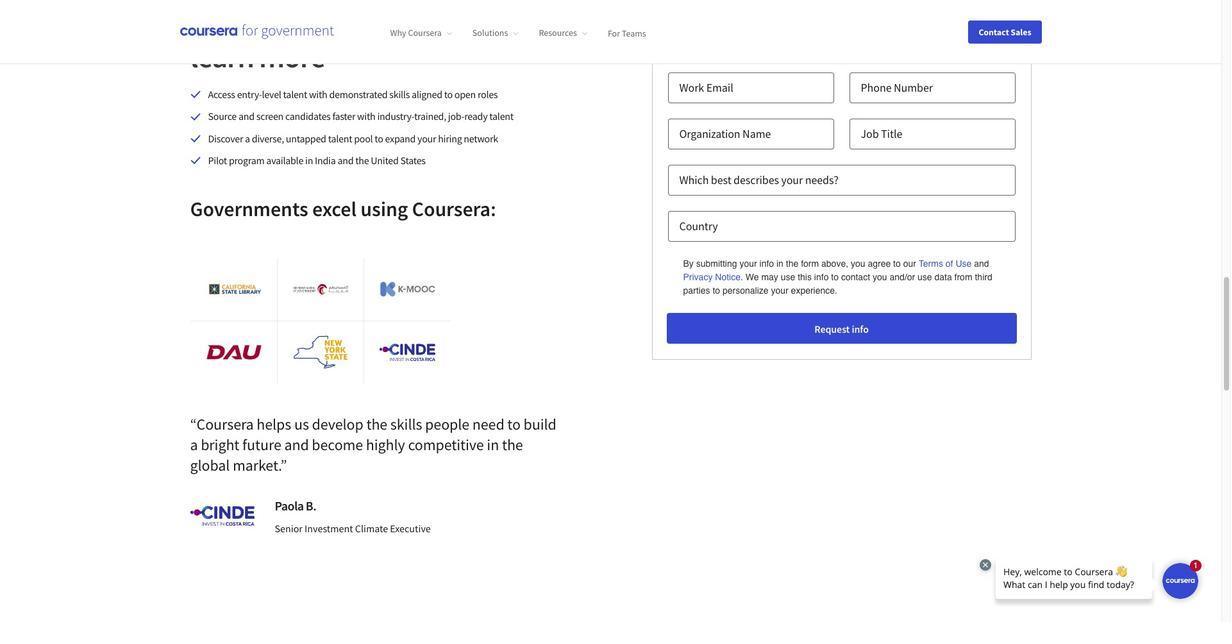 Task type: vqa. For each thing, say whether or not it's contained in the screenshot.
the bottom the talent
yes



Task type: locate. For each thing, give the bounding box(es) containing it.
the up highly on the left bottom of page
[[366, 414, 387, 434]]

skills
[[389, 88, 410, 101], [390, 414, 422, 434]]

personalize
[[723, 285, 769, 296]]

our inside by submitting your info in the form above, you agree to our terms of use and privacy notice
[[903, 258, 916, 269]]

1 vertical spatial our
[[903, 258, 916, 269]]

need
[[472, 414, 504, 434]]

1 horizontal spatial our
[[903, 258, 916, 269]]

climate
[[355, 522, 388, 535]]

get
[[190, 6, 233, 45]]

demonstrated
[[329, 88, 388, 101]]

info up the experience.
[[814, 272, 829, 282]]

in up may
[[777, 258, 784, 269]]

0 vertical spatial cinde costa rica image
[[380, 343, 435, 361]]

your down trained,
[[418, 132, 436, 145]]

contact
[[979, 26, 1009, 38]]

0 vertical spatial a
[[245, 132, 250, 145]]

best
[[711, 173, 731, 187]]

coursera right why
[[408, 27, 442, 39]]

email
[[707, 80, 733, 95]]

info up may
[[760, 258, 774, 269]]

screen
[[256, 110, 283, 123]]

sales
[[1011, 26, 1032, 38]]

1 horizontal spatial info
[[814, 272, 829, 282]]

coursera:
[[412, 196, 496, 222]]

1 vertical spatial you
[[873, 272, 887, 282]]

1 horizontal spatial use
[[918, 272, 932, 282]]

in down "need"
[[487, 435, 499, 454]]

phone
[[861, 80, 892, 95]]

terms of
[[919, 258, 953, 269]]

above,
[[822, 258, 849, 269]]

2 horizontal spatial info
[[852, 323, 869, 335]]

by
[[683, 258, 694, 269]]

0 vertical spatial our
[[405, 6, 447, 45]]

you inside by submitting your info in the form above, you agree to our terms of use and privacy notice
[[851, 258, 865, 269]]

your up ". we"
[[740, 258, 757, 269]]

and inside the coursera helps us develop the skills people need to build a bright future and become highly competitive in the global market.
[[284, 435, 309, 454]]

to inside get in touch with our team to learn more
[[522, 6, 547, 45]]

cinde costa rica image
[[380, 343, 435, 361], [190, 506, 254, 526]]

request info
[[815, 323, 869, 335]]

1 horizontal spatial a
[[245, 132, 250, 145]]

0 horizontal spatial info
[[760, 258, 774, 269]]

k mooc image
[[380, 282, 435, 297]]

in inside get in touch with our team to learn more
[[238, 6, 262, 45]]

submitting
[[696, 258, 737, 269]]

and down us on the bottom left
[[284, 435, 309, 454]]

network
[[464, 132, 498, 145]]

1 vertical spatial talent
[[489, 110, 514, 123]]

teams
[[622, 27, 646, 39]]

for teams
[[608, 27, 646, 39]]

cinde costa rica image down "global"
[[190, 506, 254, 526]]

Phone Number telephone field
[[849, 72, 1016, 103]]

talent down faster
[[328, 132, 352, 145]]

experience.
[[791, 285, 838, 296]]

this
[[798, 272, 812, 282]]

use left this
[[781, 272, 795, 282]]

a up "global"
[[190, 435, 198, 454]]

why
[[390, 27, 406, 39]]

states
[[401, 154, 426, 167]]

0 horizontal spatial our
[[405, 6, 447, 45]]

a
[[245, 132, 250, 145], [190, 435, 198, 454]]

to left "open"
[[444, 88, 453, 101]]

our up and/or
[[903, 258, 916, 269]]

the left form
[[786, 258, 799, 269]]

our left team
[[405, 6, 447, 45]]

your down may
[[771, 285, 789, 296]]

coursera up bright
[[197, 414, 254, 434]]

skills up "industry-"
[[389, 88, 410, 101]]

2 vertical spatial talent
[[328, 132, 352, 145]]

you down 'agree to'
[[873, 272, 887, 282]]

paola b.
[[275, 497, 316, 513]]

parties
[[683, 285, 710, 296]]

your
[[418, 132, 436, 145], [781, 173, 803, 187], [740, 258, 757, 269], [771, 285, 789, 296]]

talent right ready
[[489, 110, 514, 123]]

in
[[238, 6, 262, 45], [305, 154, 313, 167], [777, 258, 784, 269], [487, 435, 499, 454]]

industry-
[[377, 110, 414, 123]]

use
[[781, 272, 795, 282], [918, 272, 932, 282]]

1 horizontal spatial you
[[873, 272, 887, 282]]

more
[[259, 37, 325, 76]]

to down the above, on the top right of page
[[831, 272, 839, 282]]

1 vertical spatial cinde costa rica image
[[190, 506, 254, 526]]

2 vertical spatial info
[[852, 323, 869, 335]]

0 vertical spatial with
[[344, 6, 399, 45]]

program
[[229, 154, 265, 167]]

1 horizontal spatial cinde costa rica image
[[380, 343, 435, 361]]

touch
[[267, 6, 338, 45]]

0 horizontal spatial talent
[[283, 88, 307, 101]]

candidates
[[285, 110, 331, 123]]

third
[[975, 272, 993, 282]]

describes
[[734, 173, 779, 187]]

work
[[679, 80, 704, 95]]

and inside by submitting your info in the form above, you agree to our terms of use and privacy notice
[[974, 258, 989, 269]]

0 horizontal spatial use
[[781, 272, 795, 282]]

with
[[344, 6, 399, 45], [309, 88, 327, 101], [357, 110, 376, 123]]

future
[[242, 435, 281, 454]]

solutions link
[[473, 27, 518, 39]]

use down terms of on the top
[[918, 272, 932, 282]]

to inside the coursera helps us develop the skills people need to build a bright future and become highly competitive in the global market.
[[507, 414, 521, 434]]

0 horizontal spatial cinde costa rica image
[[190, 506, 254, 526]]

2 horizontal spatial talent
[[489, 110, 514, 123]]

to right the pool
[[375, 132, 383, 145]]

to right "solutions" link
[[522, 6, 547, 45]]

united
[[371, 154, 399, 167]]

roles
[[478, 88, 498, 101]]

governments excel using coursera:
[[190, 196, 496, 222]]

organization
[[679, 126, 740, 141]]

skills inside the coursera helps us develop the skills people need to build a bright future and become highly competitive in the global market.
[[390, 414, 422, 434]]

1 vertical spatial info
[[814, 272, 829, 282]]

privacy notice link
[[683, 271, 741, 284]]

people
[[425, 414, 469, 434]]

0 vertical spatial you
[[851, 258, 865, 269]]

cinde costa rica image down k mooc image
[[380, 343, 435, 361]]

and
[[239, 110, 254, 123], [338, 154, 354, 167], [974, 258, 989, 269], [284, 435, 309, 454]]

highly
[[366, 435, 405, 454]]

info inside by submitting your info in the form above, you agree to our terms of use and privacy notice
[[760, 258, 774, 269]]

0 horizontal spatial coursera
[[197, 414, 254, 434]]

2 vertical spatial with
[[357, 110, 376, 123]]

terms of use link
[[919, 257, 972, 271]]

and up third
[[974, 258, 989, 269]]

1 vertical spatial coursera
[[197, 414, 254, 434]]

the down "need"
[[502, 435, 523, 454]]

talent right level at the left top of page
[[283, 88, 307, 101]]

Organization Name text field
[[668, 119, 834, 149]]

0 vertical spatial info
[[760, 258, 774, 269]]

0 horizontal spatial a
[[190, 435, 198, 454]]

entry-
[[237, 88, 262, 101]]

0 horizontal spatial you
[[851, 258, 865, 269]]

you inside the . we may use this info to contact you and/or use data from third parties to personalize your experience.
[[873, 272, 887, 282]]

you up contact
[[851, 258, 865, 269]]

a left diverse,
[[245, 132, 250, 145]]

skills up highly on the left bottom of page
[[390, 414, 422, 434]]

untapped
[[286, 132, 326, 145]]

0 vertical spatial coursera
[[408, 27, 442, 39]]

build
[[524, 414, 557, 434]]

coursera helps us develop the skills people need to build a bright future and become highly competitive in the global market.
[[190, 414, 557, 475]]

in left india on the top left of page
[[305, 154, 313, 167]]

solutions
[[473, 27, 508, 39]]

Job Title text field
[[849, 119, 1016, 149]]

your left the needs?
[[781, 173, 803, 187]]

info right request
[[852, 323, 869, 335]]

to right "need"
[[507, 414, 521, 434]]

paola
[[275, 497, 304, 513]]

needs?
[[805, 173, 839, 187]]

the
[[355, 154, 369, 167], [786, 258, 799, 269], [366, 414, 387, 434], [502, 435, 523, 454]]

request info button
[[667, 313, 1017, 344]]

aligned
[[412, 88, 442, 101]]

organization name
[[679, 126, 771, 141]]

in right get
[[238, 6, 262, 45]]

1 vertical spatial a
[[190, 435, 198, 454]]

1 vertical spatial skills
[[390, 414, 422, 434]]



Task type: describe. For each thing, give the bounding box(es) containing it.
discover a diverse, untapped talent pool to expand your hiring network
[[208, 132, 498, 145]]

ready
[[464, 110, 488, 123]]

name
[[743, 126, 771, 141]]

learn
[[190, 37, 254, 76]]

title
[[881, 126, 902, 141]]

b.
[[306, 497, 316, 513]]

Work Email email field
[[668, 72, 834, 103]]

1 horizontal spatial coursera
[[408, 27, 442, 39]]

privacy notice
[[683, 272, 741, 282]]

access entry-level talent with demonstrated skills aligned to open roles
[[208, 88, 498, 101]]

using
[[361, 196, 408, 222]]

job
[[861, 126, 879, 141]]

new york state image
[[293, 334, 348, 371]]

. we
[[741, 272, 759, 282]]

phone number
[[861, 80, 933, 95]]

0 vertical spatial skills
[[389, 88, 410, 101]]

us
[[294, 414, 309, 434]]

which best describes your needs?
[[679, 173, 839, 187]]

resources
[[539, 27, 577, 39]]

Last Name text field
[[849, 26, 1016, 57]]

defense acquisition university (dau) image
[[206, 345, 262, 360]]

data
[[935, 272, 952, 282]]

hiring
[[438, 132, 462, 145]]

info inside "button"
[[852, 323, 869, 335]]

contact sales button
[[969, 20, 1042, 43]]

0 vertical spatial talent
[[283, 88, 307, 101]]

faster
[[332, 110, 355, 123]]

resources link
[[539, 27, 587, 39]]

executive
[[390, 522, 431, 535]]

diverse,
[[252, 132, 284, 145]]

why coursera
[[390, 27, 442, 39]]

why coursera link
[[390, 27, 452, 39]]

contact sales
[[979, 26, 1032, 38]]

trained,
[[414, 110, 446, 123]]

. we may use this info to contact you and/or use data from third parties to personalize your experience.
[[683, 272, 993, 296]]

team
[[453, 6, 517, 45]]

in inside the coursera helps us develop the skills people need to build a bright future and become highly competitive in the global market.
[[487, 435, 499, 454]]

with inside get in touch with our team to learn more
[[344, 6, 399, 45]]

get in touch with our team to learn more
[[190, 6, 547, 76]]

1 use from the left
[[781, 272, 795, 282]]

excel
[[312, 196, 357, 222]]

your inside the . we may use this info to contact you and/or use data from third parties to personalize your experience.
[[771, 285, 789, 296]]

develop
[[312, 414, 363, 434]]

bright
[[201, 435, 239, 454]]

country
[[679, 219, 718, 233]]

market.
[[233, 455, 281, 475]]

global
[[190, 455, 230, 475]]

coursera inside the coursera helps us develop the skills people need to build a bright future and become highly competitive in the global market.
[[197, 414, 254, 434]]

job title
[[861, 126, 902, 141]]

available
[[266, 154, 303, 167]]

2 use from the left
[[918, 272, 932, 282]]

our inside get in touch with our team to learn more
[[405, 6, 447, 45]]

open
[[455, 88, 476, 101]]

level
[[262, 88, 281, 101]]

number
[[894, 80, 933, 95]]

form
[[801, 258, 819, 269]]

india
[[315, 154, 336, 167]]

investment
[[305, 522, 353, 535]]

by submitting your info in the form above, you agree to our terms of use and privacy notice
[[683, 258, 992, 282]]

coursera for government image
[[180, 24, 334, 39]]

in inside by submitting your info in the form above, you agree to our terms of use and privacy notice
[[777, 258, 784, 269]]

the inside by submitting your info in the form above, you agree to our terms of use and privacy notice
[[786, 258, 799, 269]]

and/or
[[890, 272, 915, 282]]

and right india on the top left of page
[[338, 154, 354, 167]]

source and screen candidates faster with industry-trained, job-ready talent
[[208, 110, 514, 123]]

pilot
[[208, 154, 227, 167]]

agree to
[[868, 258, 901, 269]]

1 horizontal spatial talent
[[328, 132, 352, 145]]

abu dhabi school of government image
[[293, 284, 348, 294]]

1 vertical spatial with
[[309, 88, 327, 101]]

to down privacy notice link
[[713, 285, 720, 296]]

from
[[955, 272, 973, 282]]

become
[[312, 435, 363, 454]]

source
[[208, 110, 237, 123]]

discover
[[208, 132, 243, 145]]

california state library image
[[206, 281, 262, 297]]

expand
[[385, 132, 416, 145]]

pilot program available in india and the united states
[[208, 154, 426, 167]]

for
[[608, 27, 620, 39]]

First Name text field
[[668, 26, 834, 57]]

competitive
[[408, 435, 484, 454]]

for teams link
[[608, 27, 646, 39]]

info inside the . we may use this info to contact you and/or use data from third parties to personalize your experience.
[[814, 272, 829, 282]]

a inside the coursera helps us develop the skills people need to build a bright future and become highly competitive in the global market.
[[190, 435, 198, 454]]

senior investment climate executive
[[275, 522, 431, 535]]

access
[[208, 88, 235, 101]]

your inside by submitting your info in the form above, you agree to our terms of use and privacy notice
[[740, 258, 757, 269]]

senior
[[275, 522, 303, 535]]

governments
[[190, 196, 308, 222]]

pool
[[354, 132, 373, 145]]

which
[[679, 173, 709, 187]]

the down the pool
[[355, 154, 369, 167]]

and down entry-
[[239, 110, 254, 123]]

may
[[761, 272, 778, 282]]



